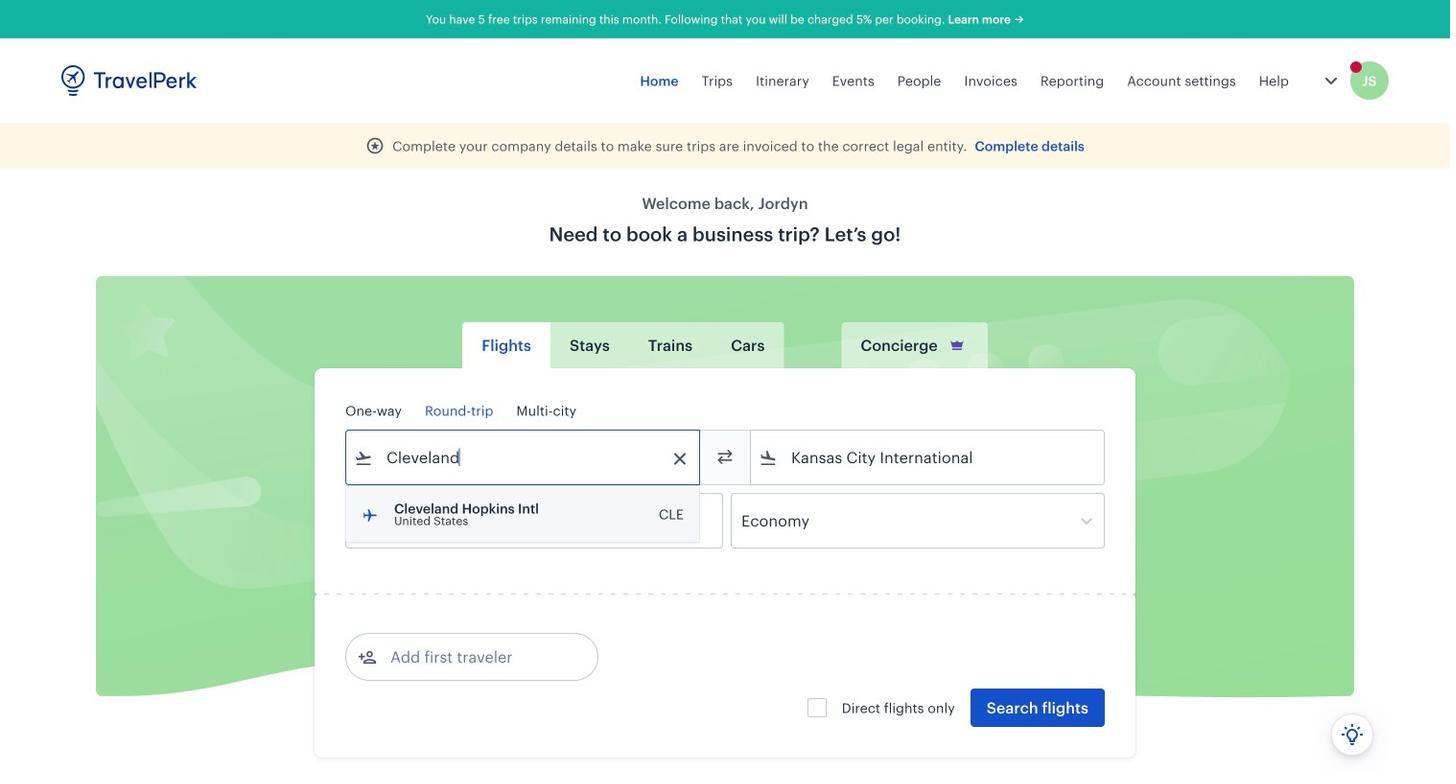 Task type: locate. For each thing, give the bounding box(es) containing it.
Add first traveler search field
[[377, 642, 576, 672]]

Return text field
[[487, 494, 587, 548]]



Task type: describe. For each thing, give the bounding box(es) containing it.
To search field
[[778, 442, 1079, 473]]

Depart text field
[[373, 494, 473, 548]]

From search field
[[373, 442, 674, 473]]



